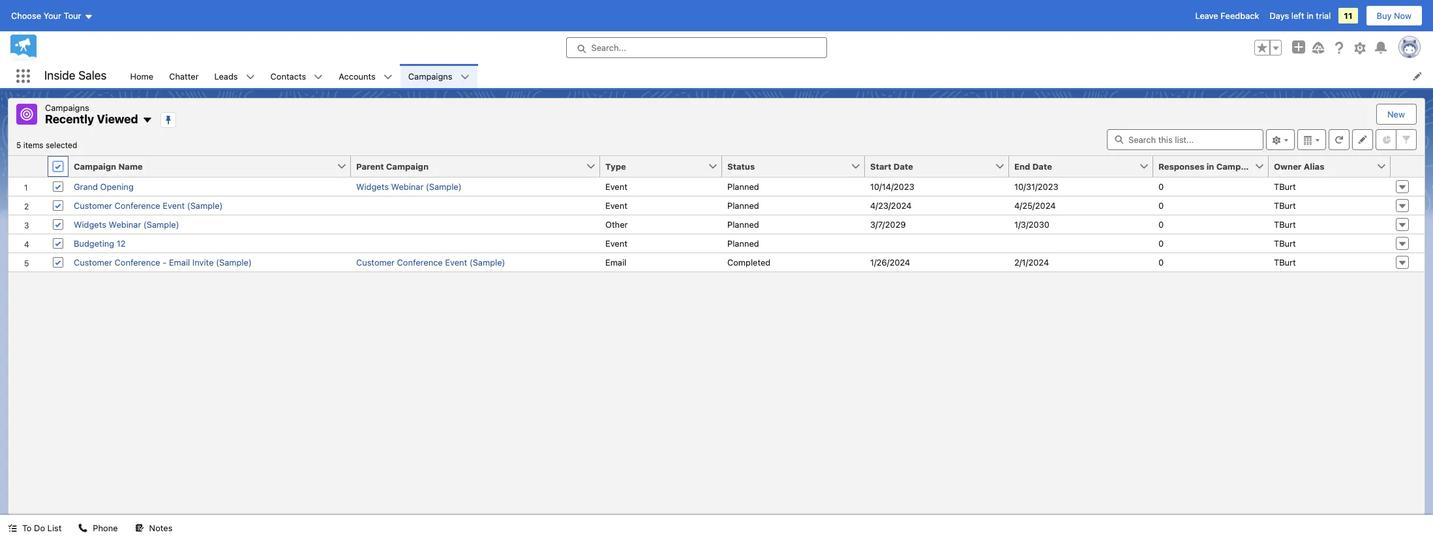 Task type: locate. For each thing, give the bounding box(es) containing it.
1 horizontal spatial in
[[1307, 10, 1314, 21]]

1 vertical spatial webinar
[[109, 219, 141, 229]]

contacts list item
[[263, 64, 331, 88]]

date right end
[[1033, 161, 1053, 171]]

None search field
[[1108, 129, 1264, 150]]

leave feedback link
[[1196, 10, 1260, 21]]

0 for 1/3/2030
[[1159, 219, 1164, 229]]

customer conference event (sample) link
[[74, 200, 223, 210], [356, 257, 506, 267]]

widgets webinar (sample) up 12
[[74, 219, 179, 229]]

text default image left the notes
[[135, 524, 144, 533]]

customer conference - email invite (sample) link
[[74, 257, 252, 267]]

widgets webinar (sample) down the parent campaign
[[356, 181, 462, 192]]

5 tburt from the top
[[1275, 257, 1297, 267]]

owner alias element
[[1269, 156, 1399, 177]]

text default image inside accounts list item
[[384, 72, 393, 81]]

email down the other
[[606, 257, 627, 267]]

text default image
[[246, 72, 255, 81], [384, 72, 393, 81], [142, 115, 153, 125], [8, 524, 17, 533], [79, 524, 88, 533], [135, 524, 144, 533]]

action image
[[1392, 156, 1425, 177]]

1 vertical spatial campaigns
[[45, 102, 89, 113]]

campaign name button
[[69, 156, 337, 177]]

text default image
[[314, 72, 323, 81], [461, 72, 470, 81]]

1 horizontal spatial date
[[1033, 161, 1053, 171]]

3 tburt from the top
[[1275, 219, 1297, 229]]

0 for 4/25/2024
[[1159, 200, 1164, 210]]

2 tburt from the top
[[1275, 200, 1297, 210]]

1 horizontal spatial customer conference event (sample) link
[[356, 257, 506, 267]]

2 email from the left
[[606, 257, 627, 267]]

1 vertical spatial customer conference event (sample) link
[[356, 257, 506, 267]]

recently viewed grid
[[8, 156, 1425, 272]]

0 horizontal spatial date
[[894, 161, 914, 171]]

inside
[[44, 69, 75, 82]]

0 horizontal spatial text default image
[[314, 72, 323, 81]]

1 horizontal spatial text default image
[[461, 72, 470, 81]]

viewed
[[97, 112, 138, 126]]

0
[[1159, 181, 1164, 192], [1159, 200, 1164, 210], [1159, 219, 1164, 229], [1159, 238, 1164, 248], [1159, 257, 1164, 267]]

1 horizontal spatial widgets webinar (sample)
[[356, 181, 462, 192]]

2 horizontal spatial campaign
[[1217, 161, 1260, 171]]

start date button
[[865, 156, 995, 177]]

1 vertical spatial in
[[1207, 161, 1215, 171]]

email right -
[[169, 257, 190, 267]]

4 tburt from the top
[[1275, 238, 1297, 248]]

grand opening
[[74, 181, 134, 192]]

campaign up grand opening "link"
[[74, 161, 116, 171]]

text default image inside contacts list item
[[314, 72, 323, 81]]

date
[[894, 161, 914, 171], [1033, 161, 1053, 171]]

text default image inside campaigns list item
[[461, 72, 470, 81]]

group
[[1255, 40, 1283, 55]]

campaigns right accounts list item
[[408, 71, 453, 81]]

3 planned from the top
[[728, 219, 760, 229]]

end date
[[1015, 161, 1053, 171]]

feedback
[[1221, 10, 1260, 21]]

widgets webinar (sample) link up 12
[[74, 219, 179, 229]]

0 vertical spatial webinar
[[391, 181, 424, 192]]

customer for email
[[74, 257, 112, 267]]

2 planned from the top
[[728, 200, 760, 210]]

0 for 10/31/2023
[[1159, 181, 1164, 192]]

0 vertical spatial widgets
[[356, 181, 389, 192]]

customer conference - email invite (sample)
[[74, 257, 252, 267]]

(sample)
[[426, 181, 462, 192], [187, 200, 223, 210], [144, 219, 179, 229], [216, 257, 252, 267], [470, 257, 506, 267]]

0 vertical spatial widgets webinar (sample)
[[356, 181, 462, 192]]

date right start
[[894, 161, 914, 171]]

conference for email
[[115, 257, 160, 267]]

now
[[1395, 10, 1412, 21]]

event
[[606, 181, 628, 192], [163, 200, 185, 210], [606, 200, 628, 210], [606, 238, 628, 248], [445, 257, 467, 267]]

planned for 4/23/2024
[[728, 200, 760, 210]]

2 date from the left
[[1033, 161, 1053, 171]]

recently
[[45, 112, 94, 126]]

item number element
[[8, 156, 48, 177]]

text default image right accounts
[[384, 72, 393, 81]]

widgets webinar (sample) link down the parent campaign
[[356, 181, 462, 192]]

planned
[[728, 181, 760, 192], [728, 200, 760, 210], [728, 219, 760, 229], [728, 238, 760, 248]]

1 vertical spatial customer conference event (sample)
[[356, 257, 506, 267]]

customer
[[74, 200, 112, 210], [74, 257, 112, 267], [356, 257, 395, 267]]

parent campaign
[[356, 161, 429, 171]]

text default image right leads
[[246, 72, 255, 81]]

choose your tour
[[11, 10, 81, 21]]

campaign right parent
[[386, 161, 429, 171]]

1 horizontal spatial campaign
[[386, 161, 429, 171]]

10/31/2023
[[1015, 181, 1059, 192]]

12
[[117, 238, 126, 248]]

email
[[169, 257, 190, 267], [606, 257, 627, 267]]

conference
[[115, 200, 160, 210], [115, 257, 160, 267], [397, 257, 443, 267]]

tburt for 1/3/2030
[[1275, 219, 1297, 229]]

status element
[[723, 156, 873, 177]]

0 vertical spatial customer conference event (sample) link
[[74, 200, 223, 210]]

widgets webinar (sample)
[[356, 181, 462, 192], [74, 219, 179, 229]]

1 planned from the top
[[728, 181, 760, 192]]

end date button
[[1010, 156, 1140, 177]]

accounts link
[[331, 64, 384, 88]]

tburt for 10/31/2023
[[1275, 181, 1297, 192]]

to do list button
[[0, 515, 69, 541]]

0 horizontal spatial in
[[1207, 161, 1215, 171]]

grand opening link
[[74, 181, 134, 192]]

name
[[118, 161, 143, 171]]

campaigns link
[[401, 64, 461, 88]]

do
[[34, 523, 45, 533]]

cell
[[48, 156, 69, 177], [351, 195, 600, 214], [351, 214, 600, 233], [351, 233, 600, 252], [865, 233, 1010, 252], [1010, 233, 1154, 252]]

invite
[[192, 257, 214, 267]]

1 horizontal spatial customer conference event (sample)
[[356, 257, 506, 267]]

list
[[122, 64, 1434, 88]]

1 horizontal spatial widgets
[[356, 181, 389, 192]]

tour
[[64, 10, 81, 21]]

responses in campaign element
[[1154, 156, 1277, 177]]

3/7/2029
[[871, 219, 906, 229]]

planned for 10/14/2023
[[728, 181, 760, 192]]

home link
[[122, 64, 161, 88]]

1 vertical spatial widgets
[[74, 219, 106, 229]]

tburt for 4/25/2024
[[1275, 200, 1297, 210]]

1 text default image from the left
[[314, 72, 323, 81]]

webinar up 12
[[109, 219, 141, 229]]

home
[[130, 71, 154, 81]]

1 vertical spatial widgets webinar (sample) link
[[74, 219, 179, 229]]

0 horizontal spatial campaigns
[[45, 102, 89, 113]]

4/25/2024
[[1015, 200, 1056, 210]]

webinar for the left the widgets webinar (sample) link
[[109, 219, 141, 229]]

start date element
[[865, 156, 1018, 177]]

grand
[[74, 181, 98, 192]]

status
[[728, 161, 755, 171]]

accounts list item
[[331, 64, 401, 88]]

0 horizontal spatial email
[[169, 257, 190, 267]]

2/1/2024
[[1015, 257, 1050, 267]]

campaigns down 'inside'
[[45, 102, 89, 113]]

0 horizontal spatial campaign
[[74, 161, 116, 171]]

type element
[[600, 156, 730, 177]]

0 horizontal spatial webinar
[[109, 219, 141, 229]]

list containing home
[[122, 64, 1434, 88]]

chatter
[[169, 71, 199, 81]]

2 0 from the top
[[1159, 200, 1164, 210]]

4/23/2024
[[871, 200, 912, 210]]

0 vertical spatial customer conference event (sample)
[[74, 200, 223, 210]]

widgets webinar (sample) link
[[356, 181, 462, 192], [74, 219, 179, 229]]

action element
[[1392, 156, 1425, 177]]

0 vertical spatial campaigns
[[408, 71, 453, 81]]

text default image inside phone button
[[79, 524, 88, 533]]

campaign inside button
[[74, 161, 116, 171]]

search...
[[592, 42, 627, 53]]

11
[[1345, 10, 1353, 21]]

widgets up budgeting
[[74, 219, 106, 229]]

buy now button
[[1366, 5, 1423, 26]]

campaigns list item
[[401, 64, 478, 88]]

campaign left owner
[[1217, 161, 1260, 171]]

left
[[1292, 10, 1305, 21]]

0 horizontal spatial customer conference event (sample)
[[74, 200, 223, 210]]

1 date from the left
[[894, 161, 914, 171]]

campaigns
[[408, 71, 453, 81], [45, 102, 89, 113]]

parent campaign button
[[351, 156, 586, 177]]

text default image left phone
[[79, 524, 88, 533]]

leave feedback
[[1196, 10, 1260, 21]]

inside sales
[[44, 69, 107, 82]]

text default image right the viewed
[[142, 115, 153, 125]]

webinar down the parent campaign
[[391, 181, 424, 192]]

0 horizontal spatial widgets webinar (sample) link
[[74, 219, 179, 229]]

3 0 from the top
[[1159, 219, 1164, 229]]

1 tburt from the top
[[1275, 181, 1297, 192]]

text default image left to
[[8, 524, 17, 533]]

3 campaign from the left
[[1217, 161, 1260, 171]]

type
[[606, 161, 626, 171]]

webinar
[[391, 181, 424, 192], [109, 219, 141, 229]]

1 campaign from the left
[[74, 161, 116, 171]]

text default image inside recently viewed|campaigns|list view element
[[142, 115, 153, 125]]

4 planned from the top
[[728, 238, 760, 248]]

Search Recently Viewed list view. search field
[[1108, 129, 1264, 150]]

1 email from the left
[[169, 257, 190, 267]]

5 0 from the top
[[1159, 257, 1164, 267]]

2 text default image from the left
[[461, 72, 470, 81]]

widgets webinar (sample) for the left the widgets webinar (sample) link
[[74, 219, 179, 229]]

1 horizontal spatial email
[[606, 257, 627, 267]]

1 0 from the top
[[1159, 181, 1164, 192]]

days
[[1270, 10, 1290, 21]]

1 vertical spatial widgets webinar (sample)
[[74, 219, 179, 229]]

0 horizontal spatial widgets webinar (sample)
[[74, 219, 179, 229]]

in right the left
[[1307, 10, 1314, 21]]

campaign
[[74, 161, 116, 171], [386, 161, 429, 171], [1217, 161, 1260, 171]]

1 horizontal spatial webinar
[[391, 181, 424, 192]]

0 horizontal spatial customer conference event (sample) link
[[74, 200, 223, 210]]

in
[[1307, 10, 1314, 21], [1207, 161, 1215, 171]]

selected
[[46, 140, 77, 150]]

customer conference event (sample)
[[74, 200, 223, 210], [356, 257, 506, 267]]

campaigns inside list item
[[408, 71, 453, 81]]

1 horizontal spatial campaigns
[[408, 71, 453, 81]]

0 horizontal spatial widgets
[[74, 219, 106, 229]]

recently viewed|campaigns|list view element
[[8, 98, 1426, 515]]

0 vertical spatial widgets webinar (sample) link
[[356, 181, 462, 192]]

event for conference
[[606, 200, 628, 210]]

alias
[[1305, 161, 1325, 171]]

in right "responses"
[[1207, 161, 1215, 171]]

widgets down parent
[[356, 181, 389, 192]]



Task type: vqa. For each thing, say whether or not it's contained in the screenshot.
the bottom Series
no



Task type: describe. For each thing, give the bounding box(es) containing it.
contacts link
[[263, 64, 314, 88]]

start
[[871, 161, 892, 171]]

text default image for campaigns
[[461, 72, 470, 81]]

status button
[[723, 156, 851, 177]]

phone
[[93, 523, 118, 533]]

end date element
[[1010, 156, 1162, 177]]

parent campaign element
[[351, 156, 608, 177]]

owner alias button
[[1269, 156, 1377, 177]]

new
[[1388, 109, 1406, 119]]

date for end date
[[1033, 161, 1053, 171]]

accounts
[[339, 71, 376, 81]]

phone button
[[71, 515, 126, 541]]

contacts
[[271, 71, 306, 81]]

webinar for right the widgets webinar (sample) link
[[391, 181, 424, 192]]

completed
[[728, 257, 771, 267]]

text default image inside to do list button
[[8, 524, 17, 533]]

5
[[16, 140, 21, 150]]

to
[[22, 523, 32, 533]]

tburt for 2/1/2024
[[1275, 257, 1297, 267]]

trial
[[1317, 10, 1332, 21]]

budgeting
[[74, 238, 114, 248]]

search... button
[[566, 37, 827, 58]]

items
[[23, 140, 43, 150]]

notes
[[149, 523, 173, 533]]

text default image inside leads list item
[[246, 72, 255, 81]]

budgeting 12
[[74, 238, 126, 248]]

text default image for contacts
[[314, 72, 323, 81]]

1 horizontal spatial widgets webinar (sample) link
[[356, 181, 462, 192]]

0 vertical spatial in
[[1307, 10, 1314, 21]]

4 0 from the top
[[1159, 238, 1164, 248]]

item number image
[[8, 156, 48, 177]]

recently viewed
[[45, 112, 138, 126]]

responses
[[1159, 161, 1205, 171]]

your
[[44, 10, 61, 21]]

notes button
[[127, 515, 180, 541]]

new button
[[1378, 104, 1416, 124]]

choose
[[11, 10, 41, 21]]

leave
[[1196, 10, 1219, 21]]

campaign name
[[74, 161, 143, 171]]

parent
[[356, 161, 384, 171]]

1/3/2030
[[1015, 219, 1050, 229]]

sales
[[78, 69, 107, 82]]

leads
[[214, 71, 238, 81]]

chatter link
[[161, 64, 207, 88]]

2 campaign from the left
[[386, 161, 429, 171]]

planned for 3/7/2029
[[728, 219, 760, 229]]

owner alias
[[1275, 161, 1325, 171]]

5 items selected
[[16, 140, 77, 150]]

widgets webinar (sample) for right the widgets webinar (sample) link
[[356, 181, 462, 192]]

0 for 2/1/2024
[[1159, 257, 1164, 267]]

event for 12
[[606, 238, 628, 248]]

customer conference event (sample) for customer conference event (sample) link to the bottom
[[356, 257, 506, 267]]

date for start date
[[894, 161, 914, 171]]

to do list
[[22, 523, 62, 533]]

customer for event
[[74, 200, 112, 210]]

10/14/2023
[[871, 181, 915, 192]]

in inside button
[[1207, 161, 1215, 171]]

customer conference event (sample) for the top customer conference event (sample) link
[[74, 200, 223, 210]]

recently viewed status
[[16, 140, 77, 150]]

leads link
[[207, 64, 246, 88]]

event for opening
[[606, 181, 628, 192]]

type button
[[600, 156, 708, 177]]

conference for event
[[115, 200, 160, 210]]

list
[[47, 523, 62, 533]]

responses in campaign
[[1159, 161, 1260, 171]]

responses in campaign button
[[1154, 156, 1260, 177]]

1/26/2024
[[871, 257, 911, 267]]

campaign name element
[[69, 156, 359, 177]]

owner
[[1275, 161, 1302, 171]]

-
[[163, 257, 167, 267]]

buy
[[1377, 10, 1392, 21]]

leads list item
[[207, 64, 263, 88]]

budgeting 12 link
[[74, 238, 126, 248]]

opening
[[100, 181, 134, 192]]

end
[[1015, 161, 1031, 171]]

other
[[606, 219, 628, 229]]

days left in trial
[[1270, 10, 1332, 21]]

text default image inside notes button
[[135, 524, 144, 533]]

buy now
[[1377, 10, 1412, 21]]

start date
[[871, 161, 914, 171]]

choose your tour button
[[10, 5, 94, 26]]



